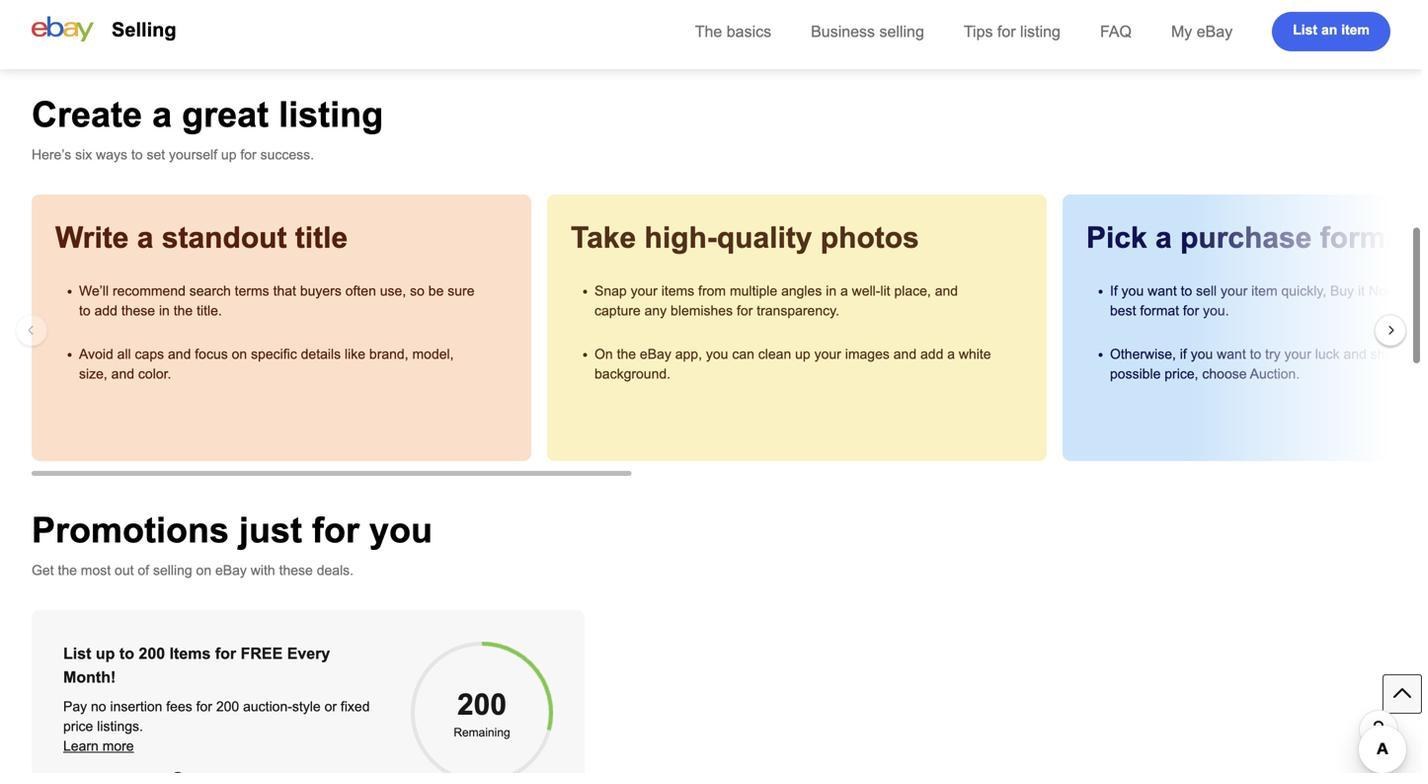 Task type: vqa. For each thing, say whether or not it's contained in the screenshot.
basics
yes



Task type: locate. For each thing, give the bounding box(es) containing it.
1 horizontal spatial ebay
[[640, 347, 671, 362]]

2 vertical spatial ebay
[[215, 563, 247, 578]]

format
[[1320, 221, 1412, 254]]

sure
[[448, 283, 475, 299]]

to up insertion
[[119, 645, 134, 663]]

0 vertical spatial selling
[[879, 23, 924, 40]]

0 vertical spatial the
[[174, 303, 193, 319]]

selling
[[112, 19, 176, 40]]

size,
[[79, 366, 107, 382]]

up right yourself
[[221, 147, 237, 162]]

your inside on the ebay app, you can clean up your images and add a white background.
[[814, 347, 841, 362]]

200 inside list up to 200 items for free every month!
[[139, 645, 165, 663]]

0 vertical spatial want
[[1148, 283, 1177, 299]]

2 horizontal spatial 200
[[457, 688, 507, 721]]

add
[[94, 303, 117, 319], [920, 347, 944, 362]]

1 horizontal spatial on
[[232, 347, 247, 362]]

for down multiple
[[737, 303, 753, 319]]

here's
[[32, 147, 71, 162]]

want left sell
[[1148, 283, 1177, 299]]

the up background.
[[617, 347, 636, 362]]

1 vertical spatial up
[[795, 347, 811, 362]]

your left images
[[814, 347, 841, 362]]

a inside snap your items from multiple angles in a well-lit place, and capture any blemishes for transparency.
[[840, 283, 848, 299]]

brand,
[[369, 347, 408, 362]]

0 vertical spatial these
[[121, 303, 155, 319]]

want inside otherwise, if you want to try your luck and shoot for
[[1217, 347, 1246, 362]]

to down the we'll
[[79, 303, 91, 319]]

0 horizontal spatial add
[[94, 303, 117, 319]]

item right an
[[1341, 22, 1370, 38]]

recommend
[[113, 283, 186, 299]]

for right fees
[[196, 699, 212, 715]]

the for promotions just for you
[[58, 563, 77, 578]]

insertion
[[110, 699, 162, 715]]

place,
[[894, 283, 931, 299]]

0 vertical spatial on
[[232, 347, 247, 362]]

promotions
[[32, 511, 229, 550]]

for right items
[[215, 645, 236, 663]]

and right images
[[894, 347, 917, 362]]

your up any
[[631, 283, 658, 299]]

these inside we'll recommend search terms that buyers often use, so be sure to add these in the title.
[[121, 303, 155, 319]]

listing right tips
[[1020, 23, 1061, 40]]

selling right of
[[153, 563, 192, 578]]

list an item link
[[1272, 12, 1391, 51]]

0 vertical spatial ebay
[[1197, 23, 1233, 40]]

for inside otherwise, if you want to try your luck and shoot for
[[1408, 347, 1422, 362]]

business selling link
[[811, 23, 924, 40]]

a left white
[[947, 347, 955, 362]]

0 vertical spatial add
[[94, 303, 117, 319]]

0 horizontal spatial 200
[[139, 645, 165, 663]]

if you want to sell your item quickly, buy it now is pr
[[1110, 283, 1422, 319]]

on inside avoid all caps and focus on specific details like brand, model, size, and color.
[[232, 347, 247, 362]]

multiple
[[730, 283, 777, 299]]

if
[[1110, 283, 1118, 299]]

the inside we'll recommend search terms that buyers often use, so be sure to add these in the title.
[[174, 303, 193, 319]]

200 left auction-
[[216, 699, 239, 715]]

up right clean
[[795, 347, 811, 362]]

now
[[1369, 283, 1396, 299]]

listing
[[1020, 23, 1061, 40], [279, 95, 383, 134]]

and right luck
[[1344, 347, 1367, 362]]

0 horizontal spatial list
[[63, 645, 91, 663]]

luck
[[1315, 347, 1340, 362]]

list up month!
[[63, 645, 91, 663]]

0 horizontal spatial these
[[121, 303, 155, 319]]

1 vertical spatial selling
[[153, 563, 192, 578]]

well-
[[852, 283, 880, 299]]

faq
[[1100, 23, 1132, 40]]

terms
[[235, 283, 269, 299]]

auction-
[[243, 699, 292, 715]]

otherwise,
[[1110, 347, 1176, 362]]

the inside on the ebay app, you can clean up your images and add a white background.
[[617, 347, 636, 362]]

0 horizontal spatial up
[[96, 645, 115, 663]]

0 vertical spatial list
[[1293, 22, 1318, 38]]

and down all
[[111, 366, 134, 382]]

learn more link
[[63, 739, 134, 754]]

help, opens dialogs image
[[1369, 720, 1389, 739]]

1 horizontal spatial the
[[174, 303, 193, 319]]

my ebay link
[[1171, 23, 1233, 40]]

in down 'recommend'
[[159, 303, 170, 319]]

most
[[81, 563, 111, 578]]

to
[[131, 147, 143, 162], [1181, 283, 1192, 299], [79, 303, 91, 319], [1250, 347, 1261, 362], [119, 645, 134, 663]]

2 horizontal spatial up
[[795, 347, 811, 362]]

your inside otherwise, if you want to try your luck and shoot for
[[1285, 347, 1311, 362]]

any
[[645, 303, 667, 319]]

for up deals.
[[312, 511, 359, 550]]

ebay right my
[[1197, 23, 1233, 40]]

0 vertical spatial up
[[221, 147, 237, 162]]

in right angles
[[826, 283, 837, 299]]

title.
[[197, 303, 222, 319]]

a
[[152, 95, 172, 134], [137, 221, 154, 254], [1156, 221, 1172, 254], [840, 283, 848, 299], [947, 347, 955, 362]]

items
[[169, 645, 211, 663]]

0 vertical spatial listing
[[1020, 23, 1061, 40]]

and
[[935, 283, 958, 299], [168, 347, 191, 362], [894, 347, 917, 362], [1344, 347, 1367, 362], [111, 366, 134, 382]]

transparency.
[[757, 303, 839, 319]]

these right with
[[279, 563, 313, 578]]

0 horizontal spatial ebay
[[215, 563, 247, 578]]

ebay
[[1197, 23, 1233, 40], [640, 347, 671, 362], [215, 563, 247, 578]]

the left the title.
[[174, 303, 193, 319]]

the
[[695, 23, 722, 40]]

add down the we'll
[[94, 303, 117, 319]]

pick a purchase format
[[1086, 221, 1412, 254]]

2 horizontal spatial the
[[617, 347, 636, 362]]

2 vertical spatial the
[[58, 563, 77, 578]]

and right place,
[[935, 283, 958, 299]]

for left 'success.'
[[240, 147, 257, 162]]

want left try
[[1217, 347, 1246, 362]]

basics
[[727, 23, 771, 40]]

selling
[[879, 23, 924, 40], [153, 563, 192, 578]]

for
[[997, 23, 1016, 40], [240, 147, 257, 162], [737, 303, 753, 319], [1408, 347, 1422, 362], [312, 511, 359, 550], [215, 645, 236, 663], [196, 699, 212, 715]]

2 horizontal spatial ebay
[[1197, 23, 1233, 40]]

list
[[1293, 22, 1318, 38], [63, 645, 91, 663]]

1 vertical spatial the
[[617, 347, 636, 362]]

0 vertical spatial in
[[826, 283, 837, 299]]

set
[[147, 147, 165, 162]]

1 horizontal spatial item
[[1341, 22, 1370, 38]]

and inside otherwise, if you want to try your luck and shoot for
[[1344, 347, 1367, 362]]

be
[[428, 283, 444, 299]]

it
[[1358, 283, 1365, 299]]

to left try
[[1250, 347, 1261, 362]]

1 horizontal spatial selling
[[879, 23, 924, 40]]

write a standout title
[[55, 221, 348, 254]]

your
[[631, 283, 658, 299], [1221, 283, 1248, 299], [814, 347, 841, 362], [1285, 347, 1311, 362]]

for inside snap your items from multiple angles in a well-lit place, and capture any blemishes for transparency.
[[737, 303, 753, 319]]

and inside on the ebay app, you can clean up your images and add a white background.
[[894, 347, 917, 362]]

selling right business
[[879, 23, 924, 40]]

for right tips
[[997, 23, 1016, 40]]

0 horizontal spatial in
[[159, 303, 170, 319]]

200
[[139, 645, 165, 663], [457, 688, 507, 721], [216, 699, 239, 715]]

every
[[287, 645, 330, 663]]

0 horizontal spatial want
[[1148, 283, 1177, 299]]

1 horizontal spatial 200
[[216, 699, 239, 715]]

caps
[[135, 347, 164, 362]]

item left 'quickly,'
[[1251, 283, 1278, 299]]

the
[[174, 303, 193, 319], [617, 347, 636, 362], [58, 563, 77, 578]]

1 horizontal spatial add
[[920, 347, 944, 362]]

ebay left with
[[215, 563, 247, 578]]

1 vertical spatial item
[[1251, 283, 1278, 299]]

1 horizontal spatial list
[[1293, 22, 1318, 38]]

color.
[[138, 366, 171, 382]]

use,
[[380, 283, 406, 299]]

1 vertical spatial add
[[920, 347, 944, 362]]

here's six ways to set yourself up for success.
[[32, 147, 314, 162]]

the right get
[[58, 563, 77, 578]]

ebay up background.
[[640, 347, 671, 362]]

list for list an item
[[1293, 22, 1318, 38]]

to inside otherwise, if you want to try your luck and shoot for
[[1250, 347, 1261, 362]]

listing up 'success.'
[[279, 95, 383, 134]]

1 vertical spatial list
[[63, 645, 91, 663]]

list for list up to 200 items for free every month!
[[63, 645, 91, 663]]

2 vertical spatial up
[[96, 645, 115, 663]]

purchase
[[1180, 221, 1312, 254]]

in inside snap your items from multiple angles in a well-lit place, and capture any blemishes for transparency.
[[826, 283, 837, 299]]

1 vertical spatial on
[[196, 563, 211, 578]]

on right focus
[[232, 347, 247, 362]]

0 horizontal spatial item
[[1251, 283, 1278, 299]]

1 horizontal spatial want
[[1217, 347, 1246, 362]]

up up month!
[[96, 645, 115, 663]]

on
[[595, 347, 613, 362]]

great
[[182, 95, 269, 134]]

1 vertical spatial these
[[279, 563, 313, 578]]

for inside "pay no insertion fees for 200 auction-style or fixed price listings. learn more"
[[196, 699, 212, 715]]

to inside we'll recommend search terms that buyers often use, so be sure to add these in the title.
[[79, 303, 91, 319]]

list left an
[[1293, 22, 1318, 38]]

1 horizontal spatial in
[[826, 283, 837, 299]]

up
[[221, 147, 237, 162], [795, 347, 811, 362], [96, 645, 115, 663]]

on the ebay app, you can clean up your images and add a white background.
[[595, 347, 991, 382]]

a left "well-"
[[840, 283, 848, 299]]

if
[[1180, 347, 1187, 362]]

these down 'recommend'
[[121, 303, 155, 319]]

on
[[232, 347, 247, 362], [196, 563, 211, 578]]

on down promotions just for you
[[196, 563, 211, 578]]

snap
[[595, 283, 627, 299]]

a right pick
[[1156, 221, 1172, 254]]

ways
[[96, 147, 127, 162]]

business
[[811, 23, 875, 40]]

200 up the remaining on the left bottom of page
[[457, 688, 507, 721]]

add left white
[[920, 347, 944, 362]]

1 vertical spatial listing
[[279, 95, 383, 134]]

1 vertical spatial want
[[1217, 347, 1246, 362]]

for right shoot
[[1408, 347, 1422, 362]]

your right sell
[[1221, 283, 1248, 299]]

0 horizontal spatial the
[[58, 563, 77, 578]]

tips
[[964, 23, 993, 40]]

1 horizontal spatial listing
[[1020, 23, 1061, 40]]

200 left items
[[139, 645, 165, 663]]

high-
[[644, 221, 717, 254]]

deals.
[[317, 563, 354, 578]]

1 vertical spatial ebay
[[640, 347, 671, 362]]

list inside list up to 200 items for free every month!
[[63, 645, 91, 663]]

tips for listing link
[[964, 23, 1061, 40]]

0 horizontal spatial on
[[196, 563, 211, 578]]

title
[[295, 221, 348, 254]]

1 vertical spatial in
[[159, 303, 170, 319]]

your right try
[[1285, 347, 1311, 362]]

to left sell
[[1181, 283, 1192, 299]]

a up the set
[[152, 95, 172, 134]]

ebay inside on the ebay app, you can clean up your images and add a white background.
[[640, 347, 671, 362]]

a right write
[[137, 221, 154, 254]]



Task type: describe. For each thing, give the bounding box(es) containing it.
write
[[55, 221, 129, 254]]

in inside we'll recommend search terms that buyers often use, so be sure to add these in the title.
[[159, 303, 170, 319]]

price
[[63, 719, 93, 734]]

angles
[[781, 283, 822, 299]]

like
[[345, 347, 365, 362]]

you inside on the ebay app, you can clean up your images and add a white background.
[[706, 347, 728, 362]]

often
[[345, 283, 376, 299]]

get the most out of selling on ebay with these deals.
[[32, 563, 354, 578]]

business selling
[[811, 23, 924, 40]]

or
[[325, 699, 337, 715]]

200 inside 200 remaining
[[457, 688, 507, 721]]

1 horizontal spatial these
[[279, 563, 313, 578]]

from
[[698, 283, 726, 299]]

free
[[241, 645, 283, 663]]

and right 'caps'
[[168, 347, 191, 362]]

out
[[115, 563, 134, 578]]

a for create
[[152, 95, 172, 134]]

otherwise, if you want to try your luck and shoot for
[[1110, 347, 1422, 382]]

pr
[[1414, 283, 1422, 299]]

your inside the if you want to sell your item quickly, buy it now is pr
[[1221, 283, 1248, 299]]

try
[[1265, 347, 1281, 362]]

success.
[[260, 147, 314, 162]]

images
[[845, 347, 890, 362]]

create
[[32, 95, 142, 134]]

month!
[[63, 669, 116, 686]]

focus
[[195, 347, 228, 362]]

more
[[102, 739, 134, 754]]

remaining
[[454, 726, 510, 739]]

add inside on the ebay app, you can clean up your images and add a white background.
[[920, 347, 944, 362]]

sell
[[1196, 283, 1217, 299]]

item inside the if you want to sell your item quickly, buy it now is pr
[[1251, 283, 1278, 299]]

white
[[959, 347, 991, 362]]

is
[[1400, 283, 1410, 299]]

snap your items from multiple angles in a well-lit place, and capture any blemishes for transparency.
[[595, 283, 958, 319]]

capture
[[595, 303, 641, 319]]

want inside the if you want to sell your item quickly, buy it now is pr
[[1148, 283, 1177, 299]]

list up to 200 items for free every month!
[[63, 645, 330, 686]]

up inside on the ebay app, you can clean up your images and add a white background.
[[795, 347, 811, 362]]

style
[[292, 699, 321, 715]]

the basics
[[695, 23, 771, 40]]

quickly,
[[1281, 283, 1327, 299]]

the for snap your items from multiple angles in a well-lit place, and capture any blemishes for transparency.
[[617, 347, 636, 362]]

you inside the if you want to sell your item quickly, buy it now is pr
[[1122, 283, 1144, 299]]

0 vertical spatial item
[[1341, 22, 1370, 38]]

items
[[661, 283, 694, 299]]

to inside the if you want to sell your item quickly, buy it now is pr
[[1181, 283, 1192, 299]]

tips for listing
[[964, 23, 1061, 40]]

app,
[[675, 347, 702, 362]]

my
[[1171, 23, 1192, 40]]

to inside list up to 200 items for free every month!
[[119, 645, 134, 663]]

listings.
[[97, 719, 143, 734]]

the basics link
[[695, 23, 771, 40]]

fixed
[[341, 699, 370, 715]]

your inside snap your items from multiple angles in a well-lit place, and capture any blemishes for transparency.
[[631, 283, 658, 299]]

quality
[[717, 221, 812, 254]]

my ebay
[[1171, 23, 1233, 40]]

0 horizontal spatial selling
[[153, 563, 192, 578]]

take
[[571, 221, 636, 254]]

a for write
[[137, 221, 154, 254]]

learn
[[63, 739, 99, 754]]

a for pick
[[1156, 221, 1172, 254]]

search
[[189, 283, 231, 299]]

we'll
[[79, 283, 109, 299]]

you inside otherwise, if you want to try your luck and shoot for
[[1191, 347, 1213, 362]]

we'll recommend search terms that buyers often use, so be sure to add these in the title.
[[79, 283, 475, 319]]

details
[[301, 347, 341, 362]]

model,
[[412, 347, 454, 362]]

for inside list up to 200 items for free every month!
[[215, 645, 236, 663]]

standout
[[162, 221, 287, 254]]

yourself
[[169, 147, 217, 162]]

with
[[251, 563, 275, 578]]

and inside snap your items from multiple angles in a well-lit place, and capture any blemishes for transparency.
[[935, 283, 958, 299]]

add inside we'll recommend search terms that buyers often use, so be sure to add these in the title.
[[94, 303, 117, 319]]

lit
[[880, 283, 890, 299]]

200 remaining
[[454, 688, 510, 739]]

up inside list up to 200 items for free every month!
[[96, 645, 115, 663]]

fees
[[166, 699, 192, 715]]

all
[[117, 347, 131, 362]]

take high-quality photos
[[571, 221, 919, 254]]

a inside on the ebay app, you can clean up your images and add a white background.
[[947, 347, 955, 362]]

pay no insertion fees for 200 auction-style or fixed price listings. learn more
[[63, 699, 370, 754]]

0 horizontal spatial listing
[[279, 95, 383, 134]]

to left the set
[[131, 147, 143, 162]]

avoid all caps and focus on specific details like brand, model, size, and color.
[[79, 347, 454, 382]]

buyers
[[300, 283, 342, 299]]

create a great listing
[[32, 95, 383, 134]]

six
[[75, 147, 92, 162]]

just
[[239, 511, 302, 550]]

200 inside "pay no insertion fees for 200 auction-style or fixed price listings. learn more"
[[216, 699, 239, 715]]

pick
[[1086, 221, 1147, 254]]

an
[[1321, 22, 1338, 38]]

pay
[[63, 699, 87, 715]]

that
[[273, 283, 296, 299]]

promotions just for you
[[32, 511, 433, 550]]

background.
[[595, 366, 671, 382]]

list an item
[[1293, 22, 1370, 38]]

no
[[91, 699, 106, 715]]

1 horizontal spatial up
[[221, 147, 237, 162]]



